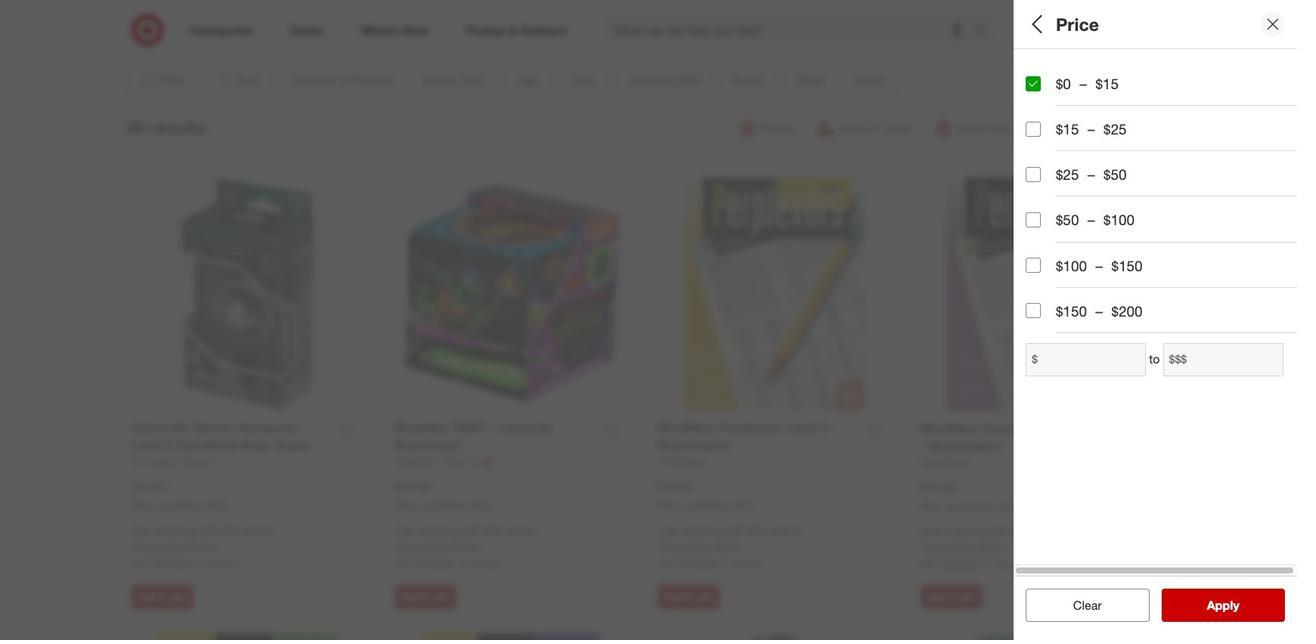 Task type: locate. For each thing, give the bounding box(es) containing it.
learning skill coding; creative thinking; creativity; fine motor skills; gr
[[1026, 271, 1298, 303]]

$100
[[1104, 211, 1135, 229], [1056, 257, 1087, 274]]

results right see
[[1217, 598, 1256, 613]]

$16.95 when purchased online
[[658, 479, 754, 511], [921, 480, 1017, 512]]

$14.87
[[132, 479, 168, 494]]

0 vertical spatial creative
[[1103, 132, 1142, 145]]

1 vertical spatial type
[[1026, 218, 1058, 236]]

type
[[1070, 112, 1102, 130], [1026, 218, 1058, 236]]

stores
[[207, 558, 236, 571], [470, 558, 499, 571], [733, 558, 762, 571], [996, 559, 1025, 572]]

$100 left the skill
[[1056, 257, 1087, 274]]

exclusions apply. button
[[135, 539, 217, 554], [398, 539, 480, 554], [662, 539, 743, 554], [925, 540, 1007, 555]]

1 horizontal spatial $100
[[1104, 211, 1135, 229]]

creative inside learning skill coding; creative thinking; creativity; fine motor skills; gr
[[1066, 291, 1106, 303]]

0 horizontal spatial type
[[1026, 218, 1058, 236]]

advertisement region
[[189, 0, 1097, 35]]

0 vertical spatial $15
[[1096, 75, 1119, 92]]

None text field
[[1163, 343, 1284, 376]]

alice
[[1026, 344, 1049, 356]]

all
[[1026, 13, 1047, 34]]

1 horizontal spatial type
[[1070, 112, 1102, 130]]

$35
[[221, 524, 238, 537], [485, 524, 502, 537], [748, 524, 765, 537], [1011, 525, 1028, 538]]

free shipping with $35 orders* * exclusions apply. not available in stores
[[132, 524, 276, 571], [395, 524, 539, 571], [658, 524, 802, 571], [921, 525, 1065, 572]]

1 vertical spatial price
[[1026, 377, 1062, 394]]

apply button
[[1162, 589, 1285, 622]]

0 vertical spatial results
[[150, 116, 206, 137]]

number
[[1026, 59, 1081, 77]]

type up board
[[1026, 218, 1058, 236]]

$150
[[1112, 257, 1143, 274], [1056, 302, 1087, 320]]

creative inside game type classic games; creative games
[[1103, 132, 1142, 145]]

skill
[[1090, 271, 1119, 289]]

creative left "games" in the top right of the page
[[1103, 132, 1142, 145]]

apply
[[1207, 598, 1240, 613]]

1 horizontal spatial $16.95 when purchased online
[[921, 480, 1017, 512]]

$25
[[1104, 120, 1127, 138], [1056, 166, 1079, 183]]

creative
[[1103, 132, 1142, 145], [1066, 291, 1106, 303]]

wonderland;
[[1063, 344, 1123, 356]]

1 vertical spatial results
[[1217, 598, 1256, 613]]

search button
[[968, 14, 1004, 50]]

0 horizontal spatial $150
[[1056, 302, 1087, 320]]

search
[[968, 24, 1004, 39]]

clear inside all filters dialog
[[1066, 598, 1095, 613]]

clear button
[[1026, 589, 1150, 622]]

1 clear from the left
[[1066, 598, 1095, 613]]

skills;
[[1259, 291, 1286, 303]]

creative down the skill
[[1066, 291, 1106, 303]]

0 horizontal spatial $50
[[1056, 211, 1079, 229]]

&
[[1224, 344, 1230, 356]]

shipping
[[155, 524, 196, 537], [419, 524, 459, 537], [682, 524, 722, 537], [945, 525, 985, 538]]

1 vertical spatial $100
[[1056, 257, 1087, 274]]

$50 down game type classic games; creative games
[[1104, 166, 1127, 183]]

filters
[[1052, 13, 1099, 34]]

results right 99
[[150, 116, 206, 137]]

with
[[199, 524, 218, 537], [462, 524, 482, 537], [725, 524, 745, 537], [988, 525, 1008, 538]]

$150  –  $200
[[1056, 302, 1143, 320]]

of
[[1085, 59, 1098, 77]]

games;
[[1063, 132, 1100, 145], [1058, 238, 1095, 251]]

players
[[1102, 59, 1153, 77]]

1 horizontal spatial results
[[1217, 598, 1256, 613]]

creativity;
[[1154, 291, 1202, 303]]

games; up $25  –  $50
[[1063, 132, 1100, 145]]

*
[[132, 540, 135, 553], [395, 540, 398, 553], [658, 540, 662, 553], [921, 541, 925, 554]]

0 vertical spatial games;
[[1063, 132, 1100, 145]]

online inside $14.87 when purchased online
[[203, 499, 228, 511]]

$50
[[1104, 166, 1127, 183], [1056, 211, 1079, 229]]

$25  –  $50
[[1056, 166, 1127, 183]]

price up sponsored at the top of page
[[1056, 13, 1099, 34]]

clear inside price dialog
[[1074, 598, 1102, 613]]

price
[[1056, 13, 1099, 34], [1026, 377, 1062, 394]]

$25.99 when purchased online
[[395, 479, 491, 511]]

coding;
[[1026, 291, 1063, 303]]

$15  –  $25
[[1056, 120, 1127, 138]]

0 vertical spatial $150
[[1112, 257, 1143, 274]]

$100 up brainteasers
[[1104, 211, 1135, 229]]

gr
[[1289, 291, 1298, 303]]

games; inside type board games; brainteasers
[[1058, 238, 1095, 251]]

99
[[126, 116, 145, 137]]

1 horizontal spatial $15
[[1096, 75, 1119, 92]]

0 vertical spatial $50
[[1104, 166, 1127, 183]]

type down '$0  –  $15' on the right top of the page
[[1070, 112, 1102, 130]]

exclusions
[[135, 540, 186, 553], [398, 540, 449, 553], [662, 540, 712, 553], [925, 541, 975, 554]]

$150 up the brand
[[1056, 302, 1087, 320]]

$50 down adult
[[1056, 211, 1079, 229]]

see results
[[1192, 598, 1256, 613]]

0 horizontal spatial $15
[[1056, 120, 1079, 138]]

all filters
[[1026, 13, 1099, 34]]

not
[[132, 558, 149, 571], [395, 558, 412, 571], [658, 558, 675, 571], [921, 559, 938, 572]]

0 horizontal spatial results
[[150, 116, 206, 137]]

1 vertical spatial games;
[[1058, 238, 1095, 251]]

orders*
[[241, 524, 276, 537], [504, 524, 539, 537], [768, 524, 802, 537], [1031, 525, 1065, 538]]

online
[[203, 499, 228, 511], [466, 499, 491, 511], [730, 499, 754, 511], [993, 500, 1017, 512]]

apply.
[[189, 540, 217, 553], [452, 540, 480, 553], [715, 540, 743, 553], [978, 541, 1007, 554]]

when
[[132, 499, 155, 511], [395, 499, 418, 511], [658, 499, 681, 511], [921, 500, 945, 512]]

clear
[[1066, 598, 1095, 613], [1074, 598, 1102, 613]]

0 horizontal spatial $16.95
[[658, 479, 694, 494]]

in
[[1052, 344, 1060, 356], [195, 558, 204, 571], [459, 558, 467, 571], [722, 558, 730, 571], [985, 559, 993, 572]]

clear for clear all
[[1066, 598, 1095, 613]]

None text field
[[1026, 343, 1147, 376]]

$200
[[1112, 302, 1143, 320]]

results inside button
[[1217, 598, 1256, 613]]

adult
[[1053, 185, 1078, 198]]

purchased
[[158, 499, 201, 511], [421, 499, 464, 511], [684, 499, 727, 511], [947, 500, 990, 512]]

$15 right $15  –  $25 checkbox at right
[[1056, 120, 1079, 138]]

results for 99 results
[[150, 116, 206, 137]]

1 horizontal spatial $150
[[1112, 257, 1143, 274]]

1 vertical spatial creative
[[1066, 291, 1106, 303]]

$16.95
[[658, 479, 694, 494], [921, 480, 957, 495]]

0 vertical spatial $25
[[1104, 120, 1127, 138]]

price dialog
[[1014, 0, 1298, 640]]

game type classic games; creative games
[[1026, 112, 1179, 145]]

1 vertical spatial $150
[[1056, 302, 1087, 320]]

$25 up adult
[[1056, 166, 1079, 183]]

0 vertical spatial price
[[1056, 13, 1099, 34]]

educatio
[[1262, 344, 1298, 356]]

available
[[152, 558, 193, 571], [415, 558, 456, 571], [678, 558, 719, 571], [941, 559, 982, 572]]

games; inside game type classic games; creative games
[[1063, 132, 1100, 145]]

brainteasers
[[1097, 238, 1157, 251]]

$0  –  $15 checkbox
[[1026, 76, 1041, 91]]

$50  –  $100 checkbox
[[1026, 212, 1041, 228]]

1 horizontal spatial $50
[[1104, 166, 1127, 183]]

results
[[150, 116, 206, 137], [1217, 598, 1256, 613]]

game
[[1026, 112, 1066, 130]]

price down alice
[[1026, 377, 1062, 394]]

free
[[132, 524, 153, 537], [395, 524, 416, 537], [658, 524, 679, 537], [921, 525, 942, 538]]

$150  –  $200 checkbox
[[1026, 303, 1041, 319]]

learning
[[1026, 271, 1086, 289]]

games
[[1145, 132, 1179, 145]]

$150 down brainteasers
[[1112, 257, 1143, 274]]

1 horizontal spatial $25
[[1104, 120, 1127, 138]]

2 clear from the left
[[1074, 598, 1102, 613]]

games; down $50  –  $100
[[1058, 238, 1095, 251]]

$0
[[1056, 75, 1071, 92]]

$15 right $0
[[1096, 75, 1119, 92]]

$25 left "games" in the top right of the page
[[1104, 120, 1127, 138]]

$15
[[1096, 75, 1119, 92], [1056, 120, 1079, 138]]

1 vertical spatial $25
[[1056, 166, 1079, 183]]

0 vertical spatial type
[[1070, 112, 1102, 130]]

0 horizontal spatial $16.95 when purchased online
[[658, 479, 754, 511]]



Task type: vqa. For each thing, say whether or not it's contained in the screenshot.
the Educatio
yes



Task type: describe. For each thing, give the bounding box(es) containing it.
all
[[1098, 598, 1110, 613]]

chuckle
[[1182, 344, 1221, 356]]

see results button
[[1162, 589, 1285, 622]]

$100  –  $150 checkbox
[[1026, 258, 1041, 273]]

1 vertical spatial $50
[[1056, 211, 1079, 229]]

99 results
[[126, 116, 206, 137]]

purchased inside $25.99 when purchased online
[[421, 499, 464, 511]]

motor
[[1228, 291, 1256, 303]]

price inside price button
[[1026, 377, 1062, 394]]

0 horizontal spatial $100
[[1056, 257, 1087, 274]]

see
[[1192, 598, 1213, 613]]

0 vertical spatial $100
[[1104, 211, 1135, 229]]

none text field inside price dialog
[[1026, 343, 1147, 376]]

online inside $25.99 when purchased online
[[466, 499, 491, 511]]

results for see results
[[1217, 598, 1256, 613]]

when inside $14.87 when purchased online
[[132, 499, 155, 511]]

clear all
[[1066, 598, 1110, 613]]

none text field inside price dialog
[[1163, 343, 1284, 376]]

What can we help you find? suggestions appear below search field
[[605, 14, 978, 47]]

age kids; adult
[[1026, 165, 1078, 198]]

to
[[1150, 352, 1160, 367]]

board
[[1026, 238, 1055, 251]]

$25.99
[[395, 479, 431, 494]]

$0  –  $15
[[1056, 75, 1119, 92]]

brand
[[1026, 324, 1067, 341]]

price button
[[1026, 367, 1286, 420]]

0 horizontal spatial $25
[[1056, 166, 1079, 183]]

$14.87 when purchased online
[[132, 479, 228, 511]]

bepuzzled;
[[1126, 344, 1179, 356]]

1 vertical spatial $15
[[1056, 120, 1079, 138]]

sponsored
[[1052, 36, 1097, 48]]

2
[[1038, 79, 1044, 92]]

clear all button
[[1026, 589, 1150, 622]]

type board games; brainteasers
[[1026, 218, 1157, 251]]

type inside game type classic games; creative games
[[1070, 112, 1102, 130]]

1;
[[1026, 79, 1035, 92]]

thinking;
[[1108, 291, 1151, 303]]

age
[[1026, 165, 1053, 183]]

$25  –  $50 checkbox
[[1026, 167, 1041, 182]]

1 horizontal spatial $16.95
[[921, 480, 957, 495]]

purchased inside $14.87 when purchased online
[[158, 499, 201, 511]]

classic
[[1026, 132, 1060, 145]]

kids;
[[1026, 185, 1050, 198]]

roar;
[[1233, 344, 1259, 356]]

$15  –  $25 checkbox
[[1026, 122, 1041, 137]]

$100  –  $150
[[1056, 257, 1143, 274]]

in inside brand alice in wonderland; bepuzzled; chuckle & roar; educatio
[[1052, 344, 1060, 356]]

number of players 1; 2
[[1026, 59, 1153, 92]]

clear for clear
[[1074, 598, 1102, 613]]

price inside price dialog
[[1056, 13, 1099, 34]]

brand alice in wonderland; bepuzzled; chuckle & roar; educatio
[[1026, 324, 1298, 356]]

$50  –  $100
[[1056, 211, 1135, 229]]

when inside $25.99 when purchased online
[[395, 499, 418, 511]]

fine
[[1205, 291, 1225, 303]]

all filters dialog
[[1014, 0, 1298, 640]]

type inside type board games; brainteasers
[[1026, 218, 1058, 236]]



